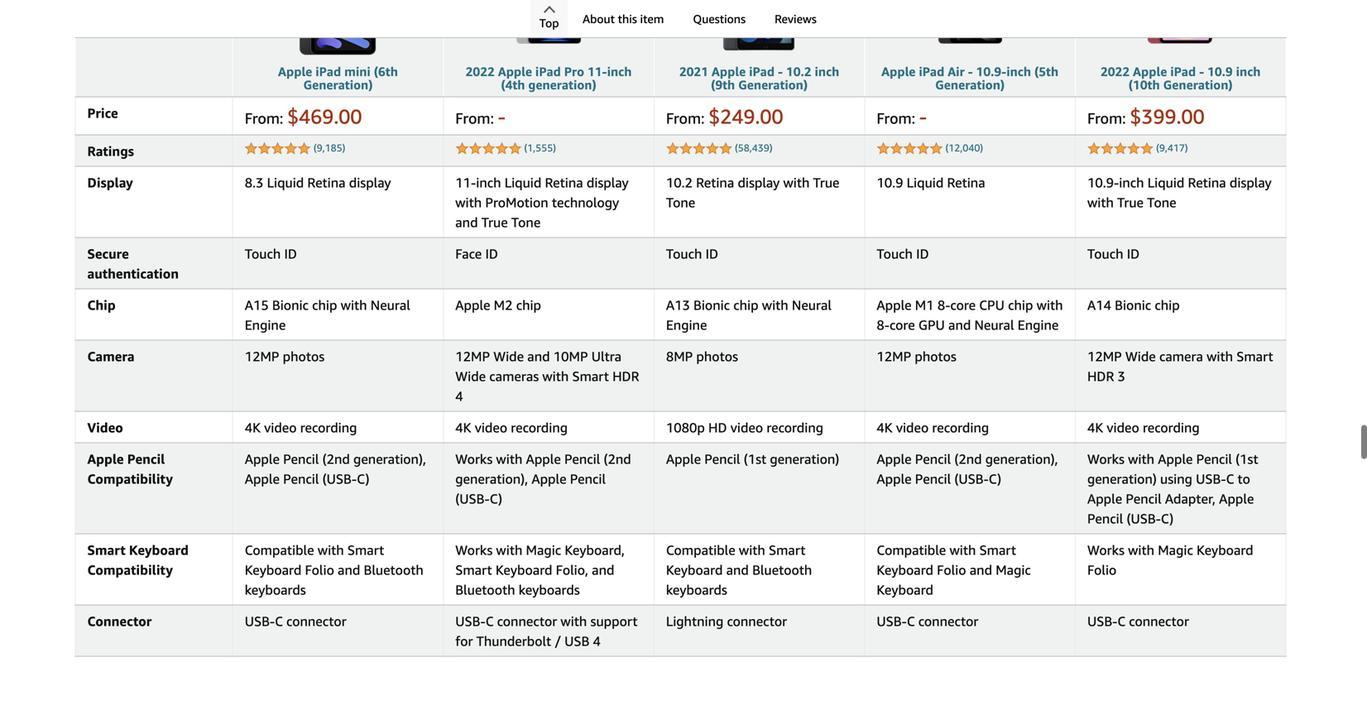 Task type: locate. For each thing, give the bounding box(es) containing it.
inch down from: $399.00 at the top of the page
[[1120, 175, 1145, 190]]

photos right 8mp
[[697, 349, 738, 364]]

c inside works with apple pencil (1st generation) using usb-c to apple pencil adapter, apple pencil (usb-c)
[[1227, 471, 1235, 487]]

1 horizontal spatial 2022
[[1101, 64, 1130, 79]]

1 horizontal spatial tone
[[666, 195, 696, 210]]

5 from: from the left
[[1088, 109, 1126, 127]]

compatibility
[[87, 471, 173, 487], [87, 562, 173, 578]]

pencil
[[127, 451, 165, 467], [283, 451, 319, 467], [565, 451, 600, 467], [705, 451, 741, 467], [915, 451, 951, 467], [283, 471, 319, 487], [570, 471, 606, 487], [915, 471, 951, 487], [1126, 491, 1162, 507], [1088, 511, 1124, 527]]

generation)
[[303, 77, 373, 92], [739, 77, 808, 92], [936, 77, 1005, 92], [1164, 77, 1233, 92]]

keyboards inside compatible with smart keyboard folio and bluetooth keyboards
[[245, 582, 306, 598]]

8-
[[938, 297, 951, 313], [877, 317, 890, 333]]

1080p
[[666, 420, 705, 435]]

2 vertical spatial true
[[482, 214, 508, 230]]

neural inside apple m1 8-core cpu chip with 8-core gpu and neural engine
[[975, 317, 1015, 333]]

2022 left (4th
[[466, 64, 495, 79]]

from: left $399.00
[[1088, 109, 1126, 127]]

2 horizontal spatial bluetooth
[[753, 562, 812, 578]]

1 horizontal spatial true
[[813, 175, 840, 190]]

ipad right '(10th'
[[1171, 64, 1196, 79]]

(2nd
[[323, 451, 350, 467], [604, 451, 631, 467], [955, 451, 982, 467]]

inch right pro
[[607, 64, 632, 79]]

generation) inside apple ipad air - 10.9-inch (5th generation)
[[936, 77, 1005, 92]]

bionic right a14
[[1115, 297, 1152, 313]]

hdr down ultra
[[613, 368, 639, 384]]

from: up 10.9 liquid retina at the right top of the page
[[877, 109, 916, 127]]

10.9- down from: $399.00 at the top of the page
[[1088, 175, 1120, 190]]

(1st down 1080p hd video recording
[[744, 451, 767, 467]]

- down 2022 apple ipad - 10.9 inch (10th generation) image
[[1200, 64, 1205, 79]]

touch id up a13
[[666, 246, 719, 262]]

0 horizontal spatial hdr
[[613, 368, 639, 384]]

1 horizontal spatial 8-
[[938, 297, 951, 313]]

2021
[[680, 64, 709, 79]]

11‑inch liquid retina display with promotion technology and true tone
[[456, 175, 629, 230]]

1 usb-c connector from the left
[[245, 613, 347, 629]]

touch up a15 on the left top
[[245, 246, 281, 262]]

12mp wide camera with smart hdr 3
[[1088, 349, 1274, 384]]

inch for 10.9-
[[1007, 64, 1032, 79]]

1 horizontal spatial usb-c connector
[[877, 613, 979, 629]]

from: $399.00
[[1088, 104, 1205, 128]]

2022 apple ipad pro 11-inch (4th generation) link
[[466, 64, 632, 92]]

1 horizontal spatial bionic
[[694, 297, 730, 313]]

about this item
[[583, 12, 664, 26]]

generation) right (4th
[[529, 77, 597, 92]]

touch id up m1
[[877, 246, 929, 262]]

c left to
[[1227, 471, 1235, 487]]

10.2 down reviews
[[786, 64, 812, 79]]

apple ipad air - 10.9-inch (5th generation) image
[[896, 0, 1045, 57]]

3 keyboards from the left
[[666, 582, 728, 598]]

2022 up from: $399.00 at the top of the page
[[1101, 64, 1130, 79]]

2022 inside 2022 apple ipad - 10.9 inch (10th generation)
[[1101, 64, 1130, 79]]

1 horizontal spatial folio
[[937, 562, 967, 578]]

id up "a14 bionic chip" in the top of the page
[[1127, 246, 1140, 262]]

12mp photos down a15 on the left top
[[245, 349, 325, 364]]

tone inside 10.2 retina display with true tone
[[666, 195, 696, 210]]

3
[[1118, 368, 1126, 384]]

photos down gpu
[[915, 349, 957, 364]]

2 horizontal spatial true
[[1118, 195, 1144, 210]]

bionic right a15 on the left top
[[272, 297, 309, 313]]

1 hdr from the left
[[613, 368, 639, 384]]

0 horizontal spatial compatible
[[245, 542, 314, 558]]

1 display from the left
[[349, 175, 391, 190]]

1 horizontal spatial 12mp photos
[[877, 349, 957, 364]]

connector down compatible with smart keyboard folio and bluetooth keyboards
[[286, 613, 347, 629]]

1 horizontal spatial 10.9-
[[1088, 175, 1120, 190]]

2 compatible from the left
[[666, 542, 736, 558]]

connector down 'compatible with smart keyboard and bluetooth keyboards'
[[727, 613, 787, 629]]

connector
[[286, 613, 347, 629], [497, 613, 557, 629], [727, 613, 787, 629], [919, 613, 979, 629], [1129, 613, 1190, 629]]

display
[[349, 175, 391, 190], [587, 175, 629, 190], [738, 175, 780, 190], [1230, 175, 1272, 190]]

12mp photos down gpu
[[877, 349, 957, 364]]

2 keyboards from the left
[[519, 582, 580, 598]]

1 horizontal spatial engine
[[666, 317, 707, 333]]

1 horizontal spatial apple pencil (2nd generation), apple pencil (usb-c)
[[877, 451, 1059, 487]]

from: -
[[456, 104, 506, 128], [877, 104, 927, 128]]

0 horizontal spatial bluetooth
[[364, 562, 424, 578]]

usb-c connector down compatible with smart keyboard folio and magic keyboard
[[877, 613, 979, 629]]

ipad inside 2022 apple ipad - 10.9 inch (10th generation)
[[1171, 64, 1196, 79]]

1 ipad from the left
[[316, 64, 341, 79]]

2 (1st from the left
[[1236, 451, 1259, 467]]

2022 for 2022 apple ipad - 10.9 inch (10th generation)
[[1101, 64, 1130, 79]]

1 folio from the left
[[305, 562, 334, 578]]

2 usb-c connector from the left
[[877, 613, 979, 629]]

0 horizontal spatial (1st
[[744, 451, 767, 467]]

touch down 10.9 liquid retina at the right top of the page
[[877, 246, 913, 262]]

0 horizontal spatial (2nd
[[323, 451, 350, 467]]

with inside 12mp wide camera with smart hdr 3
[[1207, 349, 1234, 364]]

bluetooth inside works with magic keyboard, smart keyboard folio, and bluetooth keyboards
[[456, 582, 515, 598]]

5 video from the left
[[1107, 420, 1140, 435]]

8mp
[[666, 349, 693, 364]]

inch inside 2022 apple ipad pro 11-inch (4th generation)
[[607, 64, 632, 79]]

3 12mp from the left
[[877, 349, 912, 364]]

2 horizontal spatial usb-c connector
[[1088, 613, 1190, 629]]

2 touch id from the left
[[666, 246, 719, 262]]

usb-c connector
[[245, 613, 347, 629], [877, 613, 979, 629], [1088, 613, 1190, 629]]

- inside apple ipad air - 10.9-inch (5th generation)
[[968, 64, 973, 79]]

10.9 inside 2022 apple ipad - 10.9 inch (10th generation)
[[1208, 64, 1233, 79]]

bionic right a13
[[694, 297, 730, 313]]

neural inside a15 bionic chip with neural engine
[[371, 297, 410, 313]]

ipad right (9th
[[749, 64, 775, 79]]

inch down reviews
[[815, 64, 840, 79]]

2 (2nd from the left
[[604, 451, 631, 467]]

id up a13 bionic chip with neural engine
[[706, 246, 719, 262]]

tone
[[666, 195, 696, 210], [1148, 195, 1177, 210], [511, 214, 541, 230]]

a14 bionic chip
[[1088, 297, 1180, 313]]

apple
[[278, 64, 312, 79], [498, 64, 532, 79], [712, 64, 746, 79], [882, 64, 916, 79], [1133, 64, 1168, 79], [456, 297, 491, 313], [877, 297, 912, 313], [87, 451, 124, 467], [245, 451, 280, 467], [526, 451, 561, 467], [666, 451, 701, 467], [877, 451, 912, 467], [245, 471, 280, 487], [532, 471, 567, 487], [877, 471, 912, 487], [1088, 491, 1123, 507], [1220, 491, 1255, 507]]

1 photos from the left
[[283, 349, 325, 364]]

1 12mp photos from the left
[[245, 349, 325, 364]]

wide
[[494, 349, 524, 364], [1126, 349, 1156, 364], [456, 368, 486, 384]]

2 hdr from the left
[[1088, 368, 1115, 384]]

0 vertical spatial compatibility
[[87, 471, 173, 487]]

touch up a13
[[666, 246, 702, 262]]

0 horizontal spatial 10.2
[[666, 175, 693, 190]]

retina up technology
[[545, 175, 583, 190]]

video
[[264, 420, 297, 435], [475, 420, 508, 435], [731, 420, 763, 435], [896, 420, 929, 435], [1107, 420, 1140, 435]]

1 liquid from the left
[[267, 175, 304, 190]]

bionic inside a15 bionic chip with neural engine
[[272, 297, 309, 313]]

bionic inside a13 bionic chip with neural engine
[[694, 297, 730, 313]]

/
[[555, 633, 561, 649]]

3 retina from the left
[[696, 175, 735, 190]]

retina
[[307, 175, 346, 190], [545, 175, 583, 190], [696, 175, 735, 190], [947, 175, 986, 190], [1188, 175, 1227, 190]]

0 vertical spatial 10.9
[[1208, 64, 1233, 79]]

3 generation) from the left
[[936, 77, 1005, 92]]

1 recording from the left
[[300, 420, 357, 435]]

0 horizontal spatial true
[[482, 214, 508, 230]]

4 generation) from the left
[[1164, 77, 1233, 92]]

4 display from the left
[[1230, 175, 1272, 190]]

compatible inside compatible with smart keyboard folio and magic keyboard
[[877, 542, 946, 558]]

1 horizontal spatial from: -
[[877, 104, 927, 128]]

0 horizontal spatial bionic
[[272, 297, 309, 313]]

works with magic keyboard folio
[[1088, 542, 1254, 578]]

2 vertical spatial generation)
[[1088, 471, 1157, 487]]

engine
[[245, 317, 286, 333], [666, 317, 707, 333], [1018, 317, 1059, 333]]

hdr left 3
[[1088, 368, 1115, 384]]

compatibility for pencil
[[87, 471, 173, 487]]

retina for 11‑inch
[[545, 175, 583, 190]]

a13 bionic chip with neural engine
[[666, 297, 832, 333]]

1 horizontal spatial hdr
[[1088, 368, 1115, 384]]

2 generation) from the left
[[739, 77, 808, 92]]

touch id
[[245, 246, 297, 262], [666, 246, 719, 262], [877, 246, 929, 262], [1088, 246, 1140, 262]]

ultra
[[592, 349, 622, 364]]

2 bionic from the left
[[694, 297, 730, 313]]

core
[[951, 297, 976, 313], [890, 317, 915, 333]]

video
[[87, 420, 123, 435]]

inch down 2022 apple ipad - 10.9 inch (10th generation) image
[[1237, 64, 1261, 79]]

3 usb-c connector from the left
[[1088, 613, 1190, 629]]

1 vertical spatial true
[[1118, 195, 1144, 210]]

chip up camera
[[1155, 297, 1180, 313]]

ipad inside 2022 apple ipad pro 11-inch (4th generation)
[[536, 64, 561, 79]]

0 vertical spatial core
[[951, 297, 976, 313]]

1 vertical spatial core
[[890, 317, 915, 333]]

1 horizontal spatial neural
[[792, 297, 832, 313]]

1 horizontal spatial wide
[[494, 349, 524, 364]]

2 horizontal spatial (2nd
[[955, 451, 982, 467]]

apple ipad air - 10.9-inch (5th generation)
[[882, 64, 1059, 92]]

touch id up a14
[[1088, 246, 1140, 262]]

- right air
[[968, 64, 973, 79]]

generation) inside 2021 apple ipad - 10.2 inch (9th generation)
[[739, 77, 808, 92]]

ipad for 2022 apple ipad - 10.9 inch (10th generation)
[[1171, 64, 1196, 79]]

1 compatible from the left
[[245, 542, 314, 558]]

1 horizontal spatial magic
[[996, 562, 1031, 578]]

3 4k from the left
[[877, 420, 893, 435]]

3 bionic from the left
[[1115, 297, 1152, 313]]

from: - down (4th
[[456, 104, 506, 128]]

1 compatibility from the top
[[87, 471, 173, 487]]

1 horizontal spatial generation)
[[770, 451, 840, 467]]

2 horizontal spatial neural
[[975, 317, 1015, 333]]

keyboard,
[[565, 542, 625, 558]]

with inside a15 bionic chip with neural engine
[[341, 297, 367, 313]]

10.9- inside apple ipad air - 10.9-inch (5th generation)
[[977, 64, 1007, 79]]

2 12mp photos from the left
[[877, 349, 957, 364]]

3 folio from the left
[[1088, 562, 1117, 578]]

m2
[[494, 297, 513, 313]]

generation),
[[354, 451, 426, 467], [986, 451, 1059, 467], [456, 471, 528, 487]]

generation) left the using
[[1088, 471, 1157, 487]]

10.9-
[[977, 64, 1007, 79], [1088, 175, 1120, 190]]

inch inside apple ipad air - 10.9-inch (5th generation)
[[1007, 64, 1032, 79]]

0 horizontal spatial generation)
[[529, 77, 597, 92]]

id up a15 bionic chip with neural engine
[[284, 246, 297, 262]]

compatible for compatible with smart keyboard folio and magic keyboard
[[877, 542, 946, 558]]

ipad left mini
[[316, 64, 341, 79]]

inch left (5th
[[1007, 64, 1032, 79]]

works
[[456, 451, 493, 467], [1088, 451, 1125, 467], [456, 542, 493, 558], [1088, 542, 1125, 558]]

generation) up $249.00
[[739, 77, 808, 92]]

(2nd inside works with apple pencil (2nd generation), apple pencil (usb-c)
[[604, 451, 631, 467]]

0 horizontal spatial 4
[[456, 388, 463, 404]]

1 vertical spatial 10.9-
[[1088, 175, 1120, 190]]

from: $249.00
[[666, 104, 784, 128]]

chip up 8mp photos
[[734, 297, 759, 313]]

from: down 2021
[[666, 109, 705, 127]]

2 display from the left
[[587, 175, 629, 190]]

compatibility down the video
[[87, 471, 173, 487]]

generation) down 1080p hd video recording
[[770, 451, 840, 467]]

5 retina from the left
[[1188, 175, 1227, 190]]

apple inside apple ipad mini (6th generation)
[[278, 64, 312, 79]]

3 touch id from the left
[[877, 246, 929, 262]]

inch inside 2022 apple ipad - 10.9 inch (10th generation)
[[1237, 64, 1261, 79]]

2 ipad from the left
[[536, 64, 561, 79]]

folio inside compatible with smart keyboard folio and bluetooth keyboards
[[305, 562, 334, 578]]

hdr
[[613, 368, 639, 384], [1088, 368, 1115, 384]]

1 vertical spatial 10.9
[[877, 175, 904, 190]]

2 horizontal spatial compatible
[[877, 542, 946, 558]]

compatible inside 'compatible with smart keyboard and bluetooth keyboards'
[[666, 542, 736, 558]]

2022 inside 2022 apple ipad pro 11-inch (4th generation)
[[466, 64, 495, 79]]

1 vertical spatial 4
[[593, 633, 601, 649]]

usb- inside usb-c connector with support for thunderbolt / usb 4
[[456, 613, 486, 629]]

0 horizontal spatial apple pencil (2nd generation), apple pencil (usb-c)
[[245, 451, 426, 487]]

from: - up 10.9 liquid retina at the right top of the page
[[877, 104, 927, 128]]

1 apple pencil (2nd generation), apple pencil (usb-c) from the left
[[245, 451, 426, 487]]

0 vertical spatial 4
[[456, 388, 463, 404]]

ipad left air
[[919, 64, 945, 79]]

questions
[[693, 12, 746, 26]]

2 chip from the left
[[516, 297, 541, 313]]

retina down from: $249.00
[[696, 175, 735, 190]]

2022 for 2022 apple ipad pro 11-inch (4th generation)
[[466, 64, 495, 79]]

2 horizontal spatial generation)
[[1088, 471, 1157, 487]]

0 vertical spatial 10.9-
[[977, 64, 1007, 79]]

keyboard inside smart keyboard compatibility
[[129, 542, 189, 558]]

0 horizontal spatial neural
[[371, 297, 410, 313]]

3 ipad from the left
[[749, 64, 775, 79]]

apple inside 2022 apple ipad - 10.9 inch (10th generation)
[[1133, 64, 1168, 79]]

chip right cpu
[[1008, 297, 1034, 313]]

1 engine from the left
[[245, 317, 286, 333]]

adapter,
[[1166, 491, 1216, 507]]

0 horizontal spatial usb-c connector
[[245, 613, 347, 629]]

with inside a13 bionic chip with neural engine
[[762, 297, 789, 313]]

ipad left pro
[[536, 64, 561, 79]]

c
[[1227, 471, 1235, 487], [275, 613, 283, 629], [486, 613, 494, 629], [907, 613, 915, 629], [1118, 613, 1126, 629]]

3 from: from the left
[[666, 109, 705, 127]]

3 engine from the left
[[1018, 317, 1059, 333]]

c up thunderbolt
[[486, 613, 494, 629]]

retina down (12,040) link
[[947, 175, 986, 190]]

0 horizontal spatial generation),
[[354, 451, 426, 467]]

touch id up a15 on the left top
[[245, 246, 297, 262]]

10mp
[[554, 349, 588, 364]]

(usb-
[[323, 471, 357, 487], [955, 471, 989, 487], [456, 491, 490, 507], [1127, 511, 1161, 527]]

c down compatible with smart keyboard folio and magic keyboard
[[907, 613, 915, 629]]

keyboard inside compatible with smart keyboard folio and bluetooth keyboards
[[245, 562, 302, 578]]

ipad inside 2021 apple ipad - 10.2 inch (9th generation)
[[749, 64, 775, 79]]

2 horizontal spatial photos
[[915, 349, 957, 364]]

wide up "cameras"
[[494, 349, 524, 364]]

- inside 2021 apple ipad - 10.2 inch (9th generation)
[[778, 64, 783, 79]]

connector up thunderbolt
[[497, 613, 557, 629]]

0 horizontal spatial photos
[[283, 349, 325, 364]]

4 touch id from the left
[[1088, 246, 1140, 262]]

from: left $469.00
[[245, 109, 283, 127]]

8- right m1
[[938, 297, 951, 313]]

photos
[[283, 349, 325, 364], [697, 349, 738, 364], [915, 349, 957, 364]]

1 video from the left
[[264, 420, 297, 435]]

10.9- right air
[[977, 64, 1007, 79]]

generation) up $399.00
[[1164, 77, 1233, 92]]

with inside 12mp wide and 10mp ultra wide cameras with smart hdr 4
[[543, 368, 569, 384]]

2 horizontal spatial tone
[[1148, 195, 1177, 210]]

chip right m2
[[516, 297, 541, 313]]

keyboards
[[245, 582, 306, 598], [519, 582, 580, 598], [666, 582, 728, 598]]

tone inside 10.9-inch liquid retina display with true tone
[[1148, 195, 1177, 210]]

(1,555) link
[[524, 142, 556, 154]]

0 horizontal spatial from: -
[[456, 104, 506, 128]]

apple ipad mini (6th generation)
[[278, 64, 398, 92]]

1 retina from the left
[[307, 175, 346, 190]]

compatible with smart keyboard and bluetooth keyboards
[[666, 542, 812, 598]]

-
[[778, 64, 783, 79], [968, 64, 973, 79], [1200, 64, 1205, 79], [498, 104, 506, 128], [920, 104, 927, 128]]

wide inside 12mp wide camera with smart hdr 3
[[1126, 349, 1156, 364]]

chip inside a15 bionic chip with neural engine
[[312, 297, 337, 313]]

inch inside 10.9-inch liquid retina display with true tone
[[1120, 175, 1145, 190]]

with inside compatible with smart keyboard folio and magic keyboard
[[950, 542, 976, 558]]

0 vertical spatial true
[[813, 175, 840, 190]]

id up m1
[[917, 246, 929, 262]]

connector down compatible with smart keyboard folio and magic keyboard
[[919, 613, 979, 629]]

hdr inside 12mp wide and 10mp ultra wide cameras with smart hdr 4
[[613, 368, 639, 384]]

3 chip from the left
[[734, 297, 759, 313]]

engine for a15
[[245, 317, 286, 333]]

1 from: from the left
[[245, 109, 283, 127]]

core left gpu
[[890, 317, 915, 333]]

folio inside compatible with smart keyboard folio and magic keyboard
[[937, 562, 967, 578]]

keyboards inside 'compatible with smart keyboard and bluetooth keyboards'
[[666, 582, 728, 598]]

3 compatible from the left
[[877, 542, 946, 558]]

generation) inside 2022 apple ipad - 10.9 inch (10th generation)
[[1164, 77, 1233, 92]]

(9,417) link
[[1157, 142, 1189, 154]]

4 ipad from the left
[[919, 64, 945, 79]]

3 video from the left
[[731, 420, 763, 435]]

from: up the 11‑inch
[[456, 109, 494, 127]]

10.2 inside 2021 apple ipad - 10.2 inch (9th generation)
[[786, 64, 812, 79]]

0 horizontal spatial magic
[[526, 542, 561, 558]]

5 ipad from the left
[[1171, 64, 1196, 79]]

compatible for compatible with smart keyboard folio and bluetooth keyboards
[[245, 542, 314, 558]]

with inside compatible with smart keyboard folio and bluetooth keyboards
[[318, 542, 344, 558]]

0 horizontal spatial 2022
[[466, 64, 495, 79]]

2 compatibility from the top
[[87, 562, 173, 578]]

3 id from the left
[[706, 246, 719, 262]]

id right face
[[486, 246, 498, 262]]

12mp inside 12mp wide and 10mp ultra wide cameras with smart hdr 4
[[456, 349, 490, 364]]

1 horizontal spatial 10.2
[[786, 64, 812, 79]]

10.2 down from: $249.00
[[666, 175, 693, 190]]

face
[[456, 246, 482, 262]]

5 chip from the left
[[1155, 297, 1180, 313]]

photos down a15 bionic chip with neural engine
[[283, 349, 325, 364]]

pencil inside apple pencil compatibility
[[127, 451, 165, 467]]

magic inside works with magic keyboard, smart keyboard folio, and bluetooth keyboards
[[526, 542, 561, 558]]

- for 10.2
[[778, 64, 783, 79]]

2 horizontal spatial keyboards
[[666, 582, 728, 598]]

0 horizontal spatial folio
[[305, 562, 334, 578]]

1 vertical spatial compatibility
[[87, 562, 173, 578]]

- down (4th
[[498, 104, 506, 128]]

1 horizontal spatial (1st
[[1236, 451, 1259, 467]]

with inside usb-c connector with support for thunderbolt / usb 4
[[561, 613, 587, 629]]

usb-c connector down compatible with smart keyboard folio and bluetooth keyboards
[[245, 613, 347, 629]]

(usb- inside works with apple pencil (2nd generation), apple pencil (usb-c)
[[456, 491, 490, 507]]

1 horizontal spatial generation),
[[456, 471, 528, 487]]

using
[[1161, 471, 1193, 487]]

1 horizontal spatial compatible
[[666, 542, 736, 558]]

and inside compatible with smart keyboard folio and bluetooth keyboards
[[338, 562, 360, 578]]

0 vertical spatial 10.2
[[786, 64, 812, 79]]

1 connector from the left
[[286, 613, 347, 629]]

0 horizontal spatial 12mp photos
[[245, 349, 325, 364]]

12mp wide and 10mp ultra wide cameras with smart hdr 4
[[456, 349, 639, 404]]

2 from: from the left
[[456, 109, 494, 127]]

compatible
[[245, 542, 314, 558], [666, 542, 736, 558], [877, 542, 946, 558]]

retina for 8.3
[[307, 175, 346, 190]]

$399.00
[[1130, 104, 1205, 128]]

magic inside works with magic keyboard folio
[[1158, 542, 1194, 558]]

5 recording from the left
[[1143, 420, 1200, 435]]

touch up a14
[[1088, 246, 1124, 262]]

1 horizontal spatial (2nd
[[604, 451, 631, 467]]

2 liquid from the left
[[505, 175, 542, 190]]

1 horizontal spatial keyboards
[[519, 582, 580, 598]]

8- left gpu
[[877, 317, 890, 333]]

wide for camera
[[1126, 349, 1156, 364]]

c) inside works with apple pencil (2nd generation), apple pencil (usb-c)
[[490, 491, 503, 507]]

retina down (9,185) on the left top of page
[[307, 175, 346, 190]]

with inside apple m1 8-core cpu chip with 8-core gpu and neural engine
[[1037, 297, 1063, 313]]

inch
[[607, 64, 632, 79], [815, 64, 840, 79], [1007, 64, 1032, 79], [1237, 64, 1261, 79], [1120, 175, 1145, 190]]

2 horizontal spatial folio
[[1088, 562, 1117, 578]]

bionic
[[272, 297, 309, 313], [694, 297, 730, 313], [1115, 297, 1152, 313]]

2 folio from the left
[[937, 562, 967, 578]]

works inside works with apple pencil (1st generation) using usb-c to apple pencil adapter, apple pencil (usb-c)
[[1088, 451, 1125, 467]]

c down works with magic keyboard folio
[[1118, 613, 1126, 629]]

compatibility inside smart keyboard compatibility
[[87, 562, 173, 578]]

3 liquid from the left
[[907, 175, 944, 190]]

usb-c connector down works with magic keyboard folio
[[1088, 613, 1190, 629]]

usb- inside works with apple pencil (1st generation) using usb-c to apple pencil adapter, apple pencil (usb-c)
[[1196, 471, 1227, 487]]

1 keyboards from the left
[[245, 582, 306, 598]]

0 horizontal spatial engine
[[245, 317, 286, 333]]

chip for a13
[[734, 297, 759, 313]]

4
[[456, 388, 463, 404], [593, 633, 601, 649]]

2 12mp from the left
[[456, 349, 490, 364]]

3 touch from the left
[[877, 246, 913, 262]]

2 horizontal spatial bionic
[[1115, 297, 1152, 313]]

1 horizontal spatial bluetooth
[[456, 582, 515, 598]]

core left cpu
[[951, 297, 976, 313]]

smart
[[1237, 349, 1274, 364], [572, 368, 609, 384], [87, 542, 126, 558], [348, 542, 384, 558], [769, 542, 806, 558], [980, 542, 1017, 558], [456, 562, 492, 578]]

folio
[[305, 562, 334, 578], [937, 562, 967, 578], [1088, 562, 1117, 578]]

wide left "cameras"
[[456, 368, 486, 384]]

2021 apple ipad - 10.2 inch (9th generation) link
[[680, 64, 840, 92]]

chip right a15 on the left top
[[312, 297, 337, 313]]

2 2022 from the left
[[1101, 64, 1130, 79]]

connector down works with magic keyboard folio
[[1129, 613, 1190, 629]]

(1st up to
[[1236, 451, 1259, 467]]

0 horizontal spatial keyboards
[[245, 582, 306, 598]]

0 vertical spatial 8-
[[938, 297, 951, 313]]

works for works with apple pencil (2nd generation), apple pencil (usb-c)
[[456, 451, 493, 467]]

4 4k video recording from the left
[[1088, 420, 1200, 435]]

compatibility up connector on the bottom left of page
[[87, 562, 173, 578]]

4 liquid from the left
[[1148, 175, 1185, 190]]

1 horizontal spatial 10.9
[[1208, 64, 1233, 79]]

recording
[[300, 420, 357, 435], [511, 420, 568, 435], [767, 420, 824, 435], [933, 420, 989, 435], [1143, 420, 1200, 435]]

2 horizontal spatial wide
[[1126, 349, 1156, 364]]

2 retina from the left
[[545, 175, 583, 190]]

2 id from the left
[[486, 246, 498, 262]]

generation) up $469.00
[[303, 77, 373, 92]]

engine inside a15 bionic chip with neural engine
[[245, 317, 286, 333]]

0 horizontal spatial 10.9-
[[977, 64, 1007, 79]]

1 generation) from the left
[[303, 77, 373, 92]]

0 horizontal spatial tone
[[511, 214, 541, 230]]

compatible inside compatible with smart keyboard folio and bluetooth keyboards
[[245, 542, 314, 558]]

1 12mp from the left
[[245, 349, 279, 364]]

0 vertical spatial generation)
[[529, 77, 597, 92]]

1 bionic from the left
[[272, 297, 309, 313]]

4 recording from the left
[[933, 420, 989, 435]]

true
[[813, 175, 840, 190], [1118, 195, 1144, 210], [482, 214, 508, 230]]

pro
[[564, 64, 585, 79]]

1 2022 from the left
[[466, 64, 495, 79]]

ipad inside apple ipad air - 10.9-inch (5th generation)
[[919, 64, 945, 79]]

1 horizontal spatial photos
[[697, 349, 738, 364]]

chip
[[87, 297, 116, 313]]

2 horizontal spatial engine
[[1018, 317, 1059, 333]]

10.2
[[786, 64, 812, 79], [666, 175, 693, 190]]

(1st
[[744, 451, 767, 467], [1236, 451, 1259, 467]]

3 (2nd from the left
[[955, 451, 982, 467]]

2 horizontal spatial magic
[[1158, 542, 1194, 558]]

support
[[591, 613, 638, 629]]

touch
[[245, 246, 281, 262], [666, 246, 702, 262], [877, 246, 913, 262], [1088, 246, 1124, 262]]

4 retina from the left
[[947, 175, 986, 190]]

1 horizontal spatial 4
[[593, 633, 601, 649]]

retina down (9,417) link
[[1188, 175, 1227, 190]]

retina inside 11‑inch liquid retina display with promotion technology and true tone
[[545, 175, 583, 190]]

- down the 2021 apple ipad - 10.2 inch (9th generation) image on the top right of the page
[[778, 64, 783, 79]]

generation) for 2021
[[739, 77, 808, 92]]

generation) down apple ipad air - 10.9-inch (5th generation) image
[[936, 77, 1005, 92]]

1 vertical spatial 8-
[[877, 317, 890, 333]]

4 12mp from the left
[[1088, 349, 1122, 364]]

1 vertical spatial 10.2
[[666, 175, 693, 190]]

1 touch id from the left
[[245, 246, 297, 262]]

1 (2nd from the left
[[323, 451, 350, 467]]

wide left camera
[[1126, 349, 1156, 364]]

1 chip from the left
[[312, 297, 337, 313]]



Task type: vqa. For each thing, say whether or not it's contained in the screenshot.


Task type: describe. For each thing, give the bounding box(es) containing it.
4 4k from the left
[[1088, 420, 1104, 435]]

2021 apple ipad - 10.2 inch (9th generation)
[[680, 64, 840, 92]]

apple pencil compatibility
[[87, 451, 173, 487]]

compatible with smart keyboard folio and magic keyboard
[[877, 542, 1031, 598]]

display
[[87, 175, 133, 190]]

with inside 10.2 retina display with true tone
[[784, 175, 810, 190]]

liquid for 10.9
[[907, 175, 944, 190]]

1 vertical spatial generation)
[[770, 451, 840, 467]]

apple inside apple m1 8-core cpu chip with 8-core gpu and neural engine
[[877, 297, 912, 313]]

smart inside smart keyboard compatibility
[[87, 542, 126, 558]]

1 touch from the left
[[245, 246, 281, 262]]

(9,185)
[[314, 142, 346, 154]]

1 4k from the left
[[245, 420, 261, 435]]

with inside works with magic keyboard, smart keyboard folio, and bluetooth keyboards
[[496, 542, 523, 558]]

(usb- inside works with apple pencil (1st generation) using usb-c to apple pencil adapter, apple pencil (usb-c)
[[1127, 511, 1161, 527]]

4 id from the left
[[917, 246, 929, 262]]

1 id from the left
[[284, 246, 297, 262]]

from: inside from: $249.00
[[666, 109, 705, 127]]

gpu
[[919, 317, 945, 333]]

from: inside from: $469.00
[[245, 109, 283, 127]]

- down apple ipad air - 10.9-inch (5th generation)
[[920, 104, 927, 128]]

to
[[1238, 471, 1251, 487]]

wide for and
[[494, 349, 524, 364]]

- for 10.9-
[[968, 64, 973, 79]]

tone inside 11‑inch liquid retina display with promotion technology and true tone
[[511, 214, 541, 230]]

2 4k from the left
[[456, 420, 471, 435]]

bionic for a13
[[694, 297, 730, 313]]

2022 apple ipad pro 11-inch (4th generation)
[[466, 64, 632, 92]]

smart inside compatible with smart keyboard folio and magic keyboard
[[980, 542, 1017, 558]]

engine for a13
[[666, 317, 707, 333]]

2 from: - from the left
[[877, 104, 927, 128]]

smart inside 12mp wide and 10mp ultra wide cameras with smart hdr 4
[[572, 368, 609, 384]]

smart inside works with magic keyboard, smart keyboard folio, and bluetooth keyboards
[[456, 562, 492, 578]]

(6th
[[374, 64, 398, 79]]

about
[[583, 12, 615, 26]]

4 touch from the left
[[1088, 246, 1124, 262]]

camera
[[87, 349, 135, 364]]

retina inside 10.9-inch liquid retina display with true tone
[[1188, 175, 1227, 190]]

magic inside compatible with smart keyboard folio and magic keyboard
[[996, 562, 1031, 578]]

smart inside compatible with smart keyboard folio and bluetooth keyboards
[[348, 542, 384, 558]]

2 apple pencil (2nd generation), apple pencil (usb-c) from the left
[[877, 451, 1059, 487]]

4 video from the left
[[896, 420, 929, 435]]

bionic for a15
[[272, 297, 309, 313]]

display inside 10.2 retina display with true tone
[[738, 175, 780, 190]]

with inside works with apple pencil (1st generation) using usb-c to apple pencil adapter, apple pencil (usb-c)
[[1128, 451, 1155, 467]]

folio for keyboard
[[937, 562, 967, 578]]

for
[[456, 633, 473, 649]]

$249.00
[[709, 104, 784, 128]]

generation) inside works with apple pencil (1st generation) using usb-c to apple pencil adapter, apple pencil (usb-c)
[[1088, 471, 1157, 487]]

hd
[[709, 420, 727, 435]]

folio for keyboards
[[305, 562, 334, 578]]

from: $469.00
[[245, 104, 362, 128]]

works for works with magic keyboard folio
[[1088, 542, 1125, 558]]

ipad for 2021 apple ipad - 10.2 inch (9th generation)
[[749, 64, 775, 79]]

engine inside apple m1 8-core cpu chip with 8-core gpu and neural engine
[[1018, 317, 1059, 333]]

(12,040) link
[[946, 142, 984, 154]]

c) inside works with apple pencil (1st generation) using usb-c to apple pencil adapter, apple pencil (usb-c)
[[1161, 511, 1174, 527]]

generation), inside works with apple pencil (2nd generation), apple pencil (usb-c)
[[456, 471, 528, 487]]

apple inside 2022 apple ipad pro 11-inch (4th generation)
[[498, 64, 532, 79]]

1080p hd video recording
[[666, 420, 824, 435]]

with inside 'compatible with smart keyboard and bluetooth keyboards'
[[739, 542, 766, 558]]

secure
[[87, 246, 129, 262]]

(12,040)
[[946, 142, 984, 154]]

5 id from the left
[[1127, 246, 1140, 262]]

display inside 11‑inch liquid retina display with promotion technology and true tone
[[587, 175, 629, 190]]

retina for 10.9
[[947, 175, 986, 190]]

a15
[[245, 297, 269, 313]]

2 photos from the left
[[697, 349, 738, 364]]

from: inside from: $399.00
[[1088, 109, 1126, 127]]

smart inside 'compatible with smart keyboard and bluetooth keyboards'
[[769, 542, 806, 558]]

(58,439) link
[[735, 142, 773, 154]]

ipad for 2022 apple ipad pro 11-inch (4th generation)
[[536, 64, 561, 79]]

true inside 10.2 retina display with true tone
[[813, 175, 840, 190]]

chip for a14
[[1155, 297, 1180, 313]]

true inside 10.9-inch liquid retina display with true tone
[[1118, 195, 1144, 210]]

this
[[618, 12, 637, 26]]

and inside 'compatible with smart keyboard and bluetooth keyboards'
[[727, 562, 749, 578]]

4 from: from the left
[[877, 109, 916, 127]]

inch for 10.9
[[1237, 64, 1261, 79]]

technology
[[552, 195, 619, 210]]

works with apple pencil (2nd generation), apple pencil (usb-c)
[[456, 451, 631, 507]]

liquid for 11‑inch
[[505, 175, 542, 190]]

smart keyboard compatibility
[[87, 542, 189, 578]]

keyboard inside works with magic keyboard, smart keyboard folio, and bluetooth keyboards
[[496, 562, 553, 578]]

c down compatible with smart keyboard folio and bluetooth keyboards
[[275, 613, 283, 629]]

face id
[[456, 246, 498, 262]]

with inside 11‑inch liquid retina display with promotion technology and true tone
[[456, 195, 482, 210]]

authentication
[[87, 266, 179, 281]]

keyboards inside works with magic keyboard, smart keyboard folio, and bluetooth keyboards
[[519, 582, 580, 598]]

secure authentication
[[87, 246, 179, 281]]

generation) inside 2022 apple ipad pro 11-inch (4th generation)
[[529, 77, 597, 92]]

inch for 10.2
[[815, 64, 840, 79]]

2022 apple ipad - 10.9 inch (10th generation)
[[1101, 64, 1261, 92]]

3 connector from the left
[[727, 613, 787, 629]]

display inside 10.9-inch liquid retina display with true tone
[[1230, 175, 1272, 190]]

8mp photos
[[666, 349, 738, 364]]

works for works with apple pencil (1st generation) using usb-c to apple pencil adapter, apple pencil (usb-c)
[[1088, 451, 1125, 467]]

smart inside 12mp wide camera with smart hdr 3
[[1237, 349, 1274, 364]]

10.9 liquid retina
[[877, 175, 986, 190]]

mini
[[344, 64, 371, 79]]

apple m1 8-core cpu chip with 8-core gpu and neural engine
[[877, 297, 1063, 333]]

3 4k video recording from the left
[[877, 420, 989, 435]]

ratings
[[87, 143, 134, 159]]

$469.00
[[287, 104, 362, 128]]

works with magic keyboard, smart keyboard folio, and bluetooth keyboards
[[456, 542, 625, 598]]

(1st inside works with apple pencil (1st generation) using usb-c to apple pencil adapter, apple pencil (usb-c)
[[1236, 451, 1259, 467]]

11‑inch
[[456, 175, 501, 190]]

8.3 liquid retina display
[[245, 175, 391, 190]]

2021 apple ipad - 10.2 inch (9th generation) image
[[685, 0, 834, 57]]

2022 apple ipad - 10.9 inch (10th generation) link
[[1101, 64, 1261, 92]]

apple inside 2021 apple ipad - 10.2 inch (9th generation)
[[712, 64, 746, 79]]

inch for 11-
[[607, 64, 632, 79]]

compatibility for keyboard
[[87, 562, 173, 578]]

a14
[[1088, 297, 1112, 313]]

10.9- inside 10.9-inch liquid retina display with true tone
[[1088, 175, 1120, 190]]

c inside usb-c connector with support for thunderbolt / usb 4
[[486, 613, 494, 629]]

2022 apple ipad - 10.9 inch (10th generation) image
[[1107, 0, 1256, 57]]

4 connector from the left
[[919, 613, 979, 629]]

0 horizontal spatial 8-
[[877, 317, 890, 333]]

11-
[[588, 64, 607, 79]]

works for works with magic keyboard, smart keyboard folio, and bluetooth keyboards
[[456, 542, 493, 558]]

cameras
[[490, 368, 539, 384]]

(9th
[[711, 77, 735, 92]]

bluetooth inside compatible with smart keyboard folio and bluetooth keyboards
[[364, 562, 424, 578]]

12mp inside 12mp wide camera with smart hdr 3
[[1088, 349, 1122, 364]]

lightning connector
[[666, 613, 787, 629]]

magic for keyboard,
[[526, 542, 561, 558]]

air
[[948, 64, 965, 79]]

top
[[540, 16, 559, 30]]

1 4k video recording from the left
[[245, 420, 357, 435]]

liquid for 8.3
[[267, 175, 304, 190]]

2 4k video recording from the left
[[456, 420, 568, 435]]

works with apple pencil (1st generation) using usb-c to apple pencil adapter, apple pencil (usb-c)
[[1088, 451, 1259, 527]]

(5th
[[1035, 64, 1059, 79]]

folio,
[[556, 562, 589, 578]]

generation) for apple
[[936, 77, 1005, 92]]

3 recording from the left
[[767, 420, 824, 435]]

bluetooth inside 'compatible with smart keyboard and bluetooth keyboards'
[[753, 562, 812, 578]]

0 horizontal spatial core
[[890, 317, 915, 333]]

10.9-inch liquid retina display with true tone
[[1088, 175, 1272, 210]]

chip for apple
[[516, 297, 541, 313]]

apple inside apple ipad air - 10.9-inch (5th generation)
[[882, 64, 916, 79]]

1 horizontal spatial core
[[951, 297, 976, 313]]

neural for a15 bionic chip with neural engine
[[371, 297, 410, 313]]

apple m2 chip
[[456, 297, 541, 313]]

2 horizontal spatial generation),
[[986, 451, 1059, 467]]

liquid inside 10.9-inch liquid retina display with true tone
[[1148, 175, 1185, 190]]

lightning
[[666, 613, 724, 629]]

chip for a15
[[312, 297, 337, 313]]

apple inside apple pencil compatibility
[[87, 451, 124, 467]]

connector inside usb-c connector with support for thunderbolt / usb 4
[[497, 613, 557, 629]]

8.3
[[245, 175, 264, 190]]

magic for keyboard
[[1158, 542, 1194, 558]]

ipad inside apple ipad mini (6th generation)
[[316, 64, 341, 79]]

connector
[[87, 613, 152, 629]]

camera
[[1160, 349, 1204, 364]]

apple pencil (1st generation)
[[666, 451, 840, 467]]

apple ipad air - 10.9-inch (5th generation) link
[[882, 64, 1059, 92]]

apple ipad mini (6th generation) image
[[264, 0, 413, 57]]

2 video from the left
[[475, 420, 508, 435]]

and inside 11‑inch liquid retina display with promotion technology and true tone
[[456, 214, 478, 230]]

hdr inside 12mp wide camera with smart hdr 3
[[1088, 368, 1115, 384]]

item
[[640, 12, 664, 26]]

cpu
[[980, 297, 1005, 313]]

4 inside usb-c connector with support for thunderbolt / usb 4
[[593, 633, 601, 649]]

usb-c connector with support for thunderbolt / usb 4
[[456, 613, 638, 649]]

with inside works with apple pencil (2nd generation), apple pencil (usb-c)
[[496, 451, 523, 467]]

chip inside apple m1 8-core cpu chip with 8-core gpu and neural engine
[[1008, 297, 1034, 313]]

1 (1st from the left
[[744, 451, 767, 467]]

(1,555)
[[524, 142, 556, 154]]

(4th
[[501, 77, 525, 92]]

generation) inside apple ipad mini (6th generation)
[[303, 77, 373, 92]]

(58,439)
[[735, 142, 773, 154]]

and inside compatible with smart keyboard folio and magic keyboard
[[970, 562, 993, 578]]

and inside 12mp wide and 10mp ultra wide cameras with smart hdr 4
[[528, 349, 550, 364]]

2022 apple ipad pro 11-inch (4th generation) image
[[474, 0, 623, 57]]

(10th
[[1129, 77, 1160, 92]]

- for 10.9
[[1200, 64, 1205, 79]]

0 horizontal spatial 10.9
[[877, 175, 904, 190]]

reviews
[[775, 12, 817, 26]]

4 inside 12mp wide and 10mp ultra wide cameras with smart hdr 4
[[456, 388, 463, 404]]

retina inside 10.2 retina display with true tone
[[696, 175, 735, 190]]

2 recording from the left
[[511, 420, 568, 435]]

with inside works with magic keyboard folio
[[1128, 542, 1155, 558]]

true inside 11‑inch liquid retina display with promotion technology and true tone
[[482, 214, 508, 230]]

thunderbolt
[[477, 633, 552, 649]]

folio inside works with magic keyboard folio
[[1088, 562, 1117, 578]]

2 touch from the left
[[666, 246, 702, 262]]

with inside 10.9-inch liquid retina display with true tone
[[1088, 195, 1114, 210]]

and inside apple m1 8-core cpu chip with 8-core gpu and neural engine
[[949, 317, 971, 333]]

keyboard inside works with magic keyboard folio
[[1197, 542, 1254, 558]]

generation) for 2022
[[1164, 77, 1233, 92]]

3 photos from the left
[[915, 349, 957, 364]]

bionic for a14
[[1115, 297, 1152, 313]]

5 connector from the left
[[1129, 613, 1190, 629]]

and inside works with magic keyboard, smart keyboard folio, and bluetooth keyboards
[[592, 562, 615, 578]]

0 horizontal spatial wide
[[456, 368, 486, 384]]

10.2 retina display with true tone
[[666, 175, 840, 210]]

1 from: - from the left
[[456, 104, 506, 128]]

a15 bionic chip with neural engine
[[245, 297, 410, 333]]

neural for a13 bionic chip with neural engine
[[792, 297, 832, 313]]

10.2 inside 10.2 retina display with true tone
[[666, 175, 693, 190]]

usb
[[565, 633, 590, 649]]

compatible for compatible with smart keyboard and bluetooth keyboards
[[666, 542, 736, 558]]

(9,185) link
[[314, 142, 346, 154]]

keyboard inside 'compatible with smart keyboard and bluetooth keyboards'
[[666, 562, 723, 578]]



